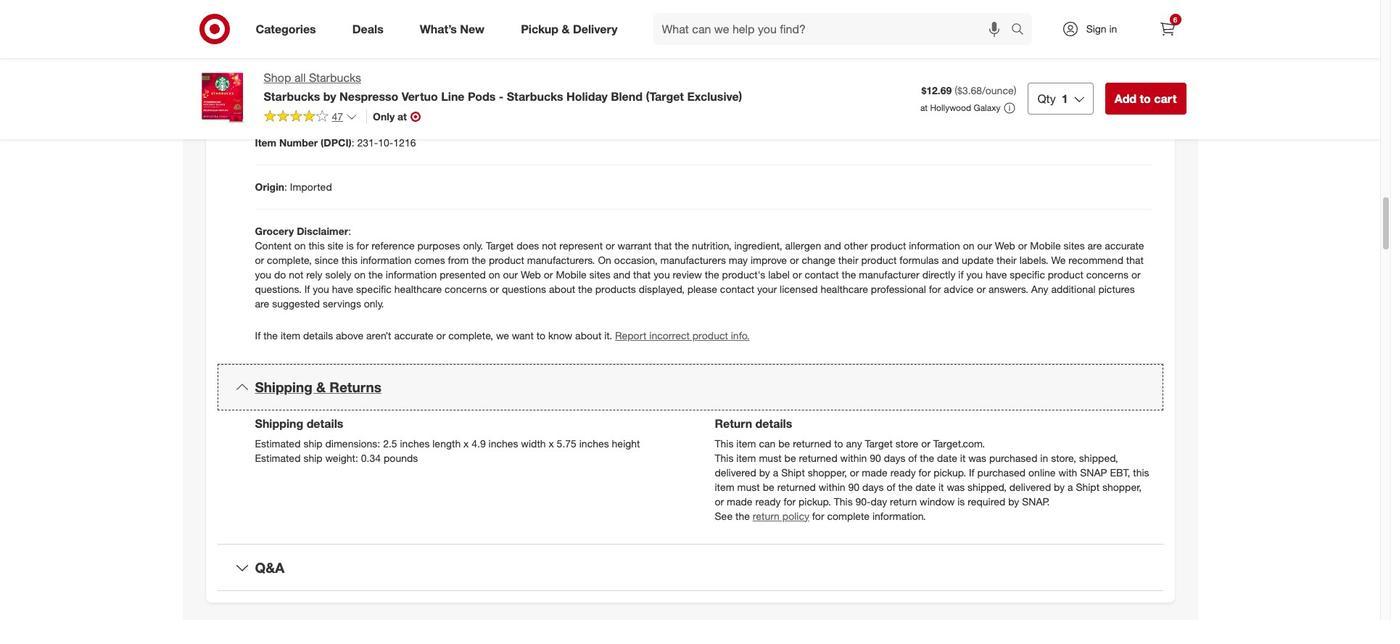 Task type: vqa. For each thing, say whether or not it's contained in the screenshot.
1st Ideas
no



Task type: describe. For each thing, give the bounding box(es) containing it.
snap.
[[1022, 495, 1050, 508]]

return
[[715, 416, 752, 431]]

-
[[499, 89, 504, 104]]

1 vertical spatial about
[[575, 329, 602, 342]]

the up please
[[705, 268, 719, 281]]

1 vertical spatial to
[[537, 329, 546, 342]]

1 vertical spatial date
[[916, 481, 936, 493]]

q&a button
[[217, 545, 1163, 591]]

1 horizontal spatial delivered
[[1010, 481, 1051, 493]]

upc
[[255, 92, 277, 104]]

or down manufacturers.
[[544, 268, 553, 281]]

item up see
[[715, 481, 735, 493]]

policy
[[783, 510, 810, 522]]

1 vertical spatial within
[[819, 481, 846, 493]]

2 vertical spatial be
[[763, 481, 775, 493]]

see
[[715, 510, 733, 522]]

1 horizontal spatial shopper,
[[1103, 481, 1142, 493]]

in inside return details this item can be returned to any target store or target.com. this item must be returned within 90 days of the date it was purchased in store, shipped, delivered by a shipt shopper, or made ready for pickup. if purchased online with snap ebt, this item must be returned within 90 days of the date it was shipped, delivered by a shipt shopper, or made ready for pickup. this 90-day return window is required by snap. see the return policy for complete information.
[[1041, 452, 1049, 464]]

& for shipping
[[316, 379, 326, 395]]

shipping & returns
[[255, 379, 382, 395]]

disclaimer
[[297, 225, 348, 237]]

0 horizontal spatial it
[[939, 481, 944, 493]]

0 vertical spatial in
[[1110, 22, 1118, 35]]

1 horizontal spatial it
[[960, 452, 966, 464]]

complete, inside grocery disclaimer : content on this site is for reference purposes only.  target does not represent or warrant that the nutrition, ingredient, allergen and other product information on our web or mobile sites are accurate or complete, since this information comes from the product manufacturers.  on occasion, manufacturers may improve or change their product formulas and update their labels.  we recommend that you do not rely solely on the information presented on our web or mobile sites and that you review the product's label or contact the manufacturer directly if you have specific product concerns or questions.  if you have specific healthcare concerns or questions about the products displayed, please contact your licensed healthcare professional for advice or answers.  any additional pictures are suggested servings only.
[[267, 254, 312, 266]]

the right see
[[736, 510, 750, 522]]

by inside shop all starbucks starbucks by nespresso vertuo line pods - starbucks holiday blend (target exclusive)
[[323, 89, 336, 104]]

required
[[968, 495, 1006, 508]]

to inside return details this item can be returned to any target store or target.com. this item must be returned within 90 days of the date it was purchased in store, shipped, delivered by a shipt shopper, or made ready for pickup. if purchased online with snap ebt, this item must be returned within 90 days of the date it was shipped, delivered by a shipt shopper, or made ready for pickup. this 90-day return window is required by snap. see the return policy for complete information.
[[835, 437, 844, 450]]

origin : imported
[[255, 181, 332, 193]]

for up window
[[919, 466, 931, 479]]

starbucks right -
[[507, 89, 563, 104]]

your
[[757, 283, 777, 295]]

questions
[[502, 283, 546, 295]]

What can we help you find? suggestions appear below search field
[[653, 13, 1015, 45]]

1 horizontal spatial pickup.
[[934, 466, 966, 479]]

2 vertical spatial this
[[834, 495, 853, 508]]

1 horizontal spatial and
[[824, 239, 841, 252]]

want
[[512, 329, 534, 342]]

0 vertical spatial specific
[[1010, 268, 1045, 281]]

comes
[[415, 254, 445, 266]]

0 vertical spatial must
[[759, 452, 782, 464]]

we
[[496, 329, 509, 342]]

0 horizontal spatial ready
[[756, 495, 781, 508]]

0 vertical spatial days
[[884, 452, 906, 464]]

5.75
[[557, 437, 577, 450]]

labels.
[[1020, 254, 1049, 266]]

grocery disclaimer : content on this site is for reference purposes only.  target does not represent or warrant that the nutrition, ingredient, allergen and other product information on our web or mobile sites are accurate or complete, since this information comes from the product manufacturers.  on occasion, manufacturers may improve or change their product formulas and update their labels.  we recommend that you do not rely solely on the information presented on our web or mobile sites and that you review the product's label or contact the manufacturer directly if you have specific product concerns or questions.  if you have specific healthcare concerns or questions about the products displayed, please contact your licensed healthcare professional for advice or answers.  any additional pictures are suggested servings only.
[[255, 225, 1145, 310]]

the left products
[[578, 283, 593, 295]]

1 vertical spatial returned
[[799, 452, 838, 464]]

the up manufacturers
[[675, 239, 689, 252]]

the down other
[[842, 268, 856, 281]]

0 vertical spatial within
[[841, 452, 867, 464]]

1 horizontal spatial only.
[[463, 239, 483, 252]]

details for shipping
[[307, 416, 343, 431]]

manufacturers.
[[527, 254, 595, 266]]

returns
[[330, 379, 382, 395]]

1 horizontal spatial concerns
[[1087, 268, 1129, 281]]

0 vertical spatial ready
[[891, 466, 916, 479]]

answers.
[[989, 283, 1029, 295]]

target inside return details this item can be returned to any target store or target.com. this item must be returned within 90 days of the date it was purchased in store, shipped, delivered by a shipt shopper, or made ready for pickup. if purchased online with snap ebt, this item must be returned within 90 days of the date it was shipped, delivered by a shipt shopper, or made ready for pickup. this 90-day return window is required by snap. see the return policy for complete information.
[[865, 437, 893, 450]]

store
[[896, 437, 919, 450]]

1 vertical spatial sites
[[590, 268, 611, 281]]

aren't
[[366, 329, 391, 342]]

for right policy at the bottom of the page
[[812, 510, 825, 522]]

item down return
[[737, 452, 756, 464]]

1 vertical spatial are
[[255, 297, 269, 310]]

1 horizontal spatial at
[[921, 102, 928, 113]]

from
[[448, 254, 469, 266]]

0 vertical spatial have
[[986, 268, 1007, 281]]

1 vertical spatial a
[[1068, 481, 1073, 493]]

1216
[[393, 136, 416, 149]]

1 their from the left
[[839, 254, 859, 266]]

pickup & delivery
[[521, 21, 618, 36]]

information.
[[873, 510, 926, 522]]

or up labels.
[[1018, 239, 1028, 252]]

0 horizontal spatial specific
[[356, 283, 392, 295]]

know
[[548, 329, 573, 342]]

if the item details above aren't accurate or complete, we want to know about it. report incorrect product info.
[[255, 329, 750, 342]]

0 horizontal spatial pickup.
[[799, 495, 831, 508]]

or down allergen
[[790, 254, 799, 266]]

details left above
[[303, 329, 333, 342]]

the right from
[[472, 254, 486, 266]]

reference
[[372, 239, 415, 252]]

only
[[373, 110, 395, 122]]

does
[[517, 239, 539, 252]]

deals link
[[340, 13, 402, 45]]

3 inches from the left
[[580, 437, 609, 450]]

0 horizontal spatial made
[[727, 495, 753, 508]]

it.
[[604, 329, 612, 342]]

you down the rely
[[313, 283, 329, 295]]

0 horizontal spatial concerns
[[445, 283, 487, 295]]

manufacturer
[[859, 268, 920, 281]]

0 horizontal spatial not
[[289, 268, 304, 281]]

2 horizontal spatial that
[[1127, 254, 1144, 266]]

1 horizontal spatial our
[[978, 239, 992, 252]]

1 vertical spatial days
[[863, 481, 884, 493]]

any
[[1032, 283, 1049, 295]]

0 horizontal spatial of
[[887, 481, 896, 493]]

shop
[[264, 70, 291, 85]]

info.
[[731, 329, 750, 342]]

manufacturers
[[661, 254, 726, 266]]

47
[[332, 110, 343, 122]]

with
[[1059, 466, 1078, 479]]

nutrition,
[[692, 239, 732, 252]]

1 vertical spatial information
[[361, 254, 412, 266]]

: for 89021710
[[279, 48, 282, 60]]

add
[[1115, 91, 1137, 106]]

update
[[962, 254, 994, 266]]

or up 'on'
[[606, 239, 615, 252]]

0 vertical spatial return
[[890, 495, 917, 508]]

0 vertical spatial information
[[909, 239, 960, 252]]

delivery
[[573, 21, 618, 36]]

for right site
[[357, 239, 369, 252]]

: left 231-
[[352, 136, 354, 149]]

add to cart
[[1115, 91, 1177, 106]]

0 horizontal spatial at
[[398, 110, 407, 122]]

or down any
[[850, 466, 859, 479]]

or left we
[[436, 329, 446, 342]]

categories
[[256, 21, 316, 36]]

or up pictures
[[1132, 268, 1141, 281]]

0 vertical spatial delivered
[[715, 466, 757, 479]]

0 horizontal spatial if
[[255, 329, 261, 342]]

sign
[[1087, 22, 1107, 35]]

0 vertical spatial shopper,
[[808, 466, 847, 479]]

1 horizontal spatial contact
[[805, 268, 839, 281]]

1 horizontal spatial not
[[542, 239, 557, 252]]

products
[[595, 283, 636, 295]]

on right presented
[[489, 268, 500, 281]]

starbucks down 'all' at the left
[[264, 89, 320, 104]]

deals
[[352, 21, 384, 36]]

tcin : 89021710
[[255, 48, 330, 60]]

recommend
[[1069, 254, 1124, 266]]

shipping details estimated ship dimensions: 2.5 inches length x 4.9 inches width x 5.75 inches height estimated ship weight: 0.34 pounds
[[255, 416, 640, 464]]

the down target.com.
[[920, 452, 935, 464]]

2 x from the left
[[549, 437, 554, 450]]

0 vertical spatial be
[[779, 437, 790, 450]]

you right if
[[967, 268, 983, 281]]

about inside grocery disclaimer : content on this site is for reference purposes only.  target does not represent or warrant that the nutrition, ingredient, allergen and other product information on our web or mobile sites are accurate or complete, since this information comes from the product manufacturers.  on occasion, manufacturers may improve or change their product formulas and update their labels.  we recommend that you do not rely solely on the information presented on our web or mobile sites and that you review the product's label or contact the manufacturer directly if you have specific product concerns or questions.  if you have specific healthcare concerns or questions about the products displayed, please contact your licensed healthcare professional for advice or answers.  any additional pictures are suggested servings only.
[[549, 283, 575, 295]]

other
[[844, 239, 868, 252]]

or up see
[[715, 495, 724, 508]]

0 vertical spatial was
[[969, 452, 987, 464]]

at hollywood galaxy
[[921, 102, 1001, 113]]

report
[[615, 329, 647, 342]]

is inside grocery disclaimer : content on this site is for reference purposes only.  target does not represent or warrant that the nutrition, ingredient, allergen and other product information on our web or mobile sites are accurate or complete, since this information comes from the product manufacturers.  on occasion, manufacturers may improve or change their product formulas and update their labels.  we recommend that you do not rely solely on the information presented on our web or mobile sites and that you review the product's label or contact the manufacturer directly if you have specific product concerns or questions.  if you have specific healthcare concerns or questions about the products displayed, please contact your licensed healthcare professional for advice or answers.  any additional pictures are suggested servings only.
[[347, 239, 354, 252]]

qty 1
[[1038, 91, 1068, 106]]

for up policy at the bottom of the page
[[784, 495, 796, 508]]

q&a
[[255, 559, 285, 576]]

: inside grocery disclaimer : content on this site is for reference purposes only.  target does not represent or warrant that the nutrition, ingredient, allergen and other product information on our web or mobile sites are accurate or complete, since this information comes from the product manufacturers.  on occasion, manufacturers may improve or change their product formulas and update their labels.  we recommend that you do not rely solely on the information presented on our web or mobile sites and that you review the product's label or contact the manufacturer directly if you have specific product concerns or questions.  if you have specific healthcare concerns or questions about the products displayed, please contact your licensed healthcare professional for advice or answers.  any additional pictures are suggested servings only.
[[348, 225, 351, 237]]

231-
[[357, 136, 378, 149]]

1 inches from the left
[[400, 437, 430, 450]]

0 vertical spatial this
[[715, 437, 734, 450]]

0 horizontal spatial mobile
[[556, 268, 587, 281]]

1 vertical spatial purchased
[[978, 466, 1026, 479]]

1 ship from the top
[[304, 437, 323, 450]]

presented
[[440, 268, 486, 281]]

0 vertical spatial are
[[1088, 239, 1102, 252]]

grocery
[[255, 225, 294, 237]]

item left can
[[737, 437, 756, 450]]

advice
[[944, 283, 974, 295]]

categories link
[[243, 13, 334, 45]]

0 horizontal spatial shipped,
[[968, 481, 1007, 493]]

1 horizontal spatial date
[[937, 452, 958, 464]]

0 horizontal spatial a
[[773, 466, 779, 479]]

purposes
[[418, 239, 460, 252]]

1 vertical spatial must
[[738, 481, 760, 493]]

0 horizontal spatial that
[[633, 268, 651, 281]]

shipping & returns button
[[217, 364, 1163, 410]]

return details this item can be returned to any target store or target.com. this item must be returned within 90 days of the date it was purchased in store, shipped, delivered by a shipt shopper, or made ready for pickup. if purchased online with snap ebt, this item must be returned within 90 days of the date it was shipped, delivered by a shipt shopper, or made ready for pickup. this 90-day return window is required by snap. see the return policy for complete information.
[[715, 416, 1150, 522]]

height
[[612, 437, 640, 450]]

0 horizontal spatial web
[[521, 268, 541, 281]]

on right solely
[[354, 268, 366, 281]]

0 horizontal spatial and
[[614, 268, 631, 281]]

day
[[871, 495, 887, 508]]

0 vertical spatial that
[[655, 239, 672, 252]]

0 vertical spatial returned
[[793, 437, 832, 450]]

return policy link
[[753, 510, 810, 522]]

1 healthcare from the left
[[394, 283, 442, 295]]

holiday
[[567, 89, 608, 104]]

1 vertical spatial have
[[332, 283, 353, 295]]

& for pickup
[[562, 21, 570, 36]]

label
[[768, 268, 790, 281]]

1 vertical spatial our
[[503, 268, 518, 281]]

qty
[[1038, 91, 1056, 106]]

1 vertical spatial only.
[[364, 297, 384, 310]]

the down the suggested
[[263, 329, 278, 342]]

or left questions on the left of the page
[[490, 283, 499, 295]]

weight:
[[325, 452, 358, 464]]

0 vertical spatial shipped,
[[1079, 452, 1118, 464]]

origin
[[255, 181, 284, 193]]

0 vertical spatial made
[[862, 466, 888, 479]]

1 horizontal spatial this
[[342, 254, 358, 266]]



Task type: locate. For each thing, give the bounding box(es) containing it.
must up return policy link
[[738, 481, 760, 493]]

ship
[[304, 437, 323, 450], [304, 452, 323, 464]]

inches
[[400, 437, 430, 450], [489, 437, 518, 450], [580, 437, 609, 450]]

0 vertical spatial contact
[[805, 268, 839, 281]]

sites
[[1064, 239, 1085, 252], [590, 268, 611, 281]]

2 horizontal spatial this
[[1133, 466, 1150, 479]]

was up window
[[947, 481, 965, 493]]

this inside return details this item can be returned to any target store or target.com. this item must be returned within 90 days of the date it was purchased in store, shipped, delivered by a shipt shopper, or made ready for pickup. if purchased online with snap ebt, this item must be returned within 90 days of the date it was shipped, delivered by a shipt shopper, or made ready for pickup. this 90-day return window is required by snap. see the return policy for complete information.
[[1133, 466, 1150, 479]]

to right add
[[1140, 91, 1151, 106]]

have up servings
[[332, 283, 353, 295]]

tcin
[[255, 48, 279, 60]]

0 vertical spatial not
[[542, 239, 557, 252]]

shipt up policy at the bottom of the page
[[781, 466, 805, 479]]

concerns up pictures
[[1087, 268, 1129, 281]]

0 vertical spatial if
[[304, 283, 310, 295]]

a down the with
[[1068, 481, 1073, 493]]

in right sign on the top of the page
[[1110, 22, 1118, 35]]

0 vertical spatial purchased
[[990, 452, 1038, 464]]

0 horizontal spatial shipt
[[781, 466, 805, 479]]

1 vertical spatial contact
[[720, 283, 755, 295]]

1 horizontal spatial shipped,
[[1079, 452, 1118, 464]]

accurate up recommend
[[1105, 239, 1145, 252]]

1 vertical spatial estimated
[[255, 452, 301, 464]]

& left returns
[[316, 379, 326, 395]]

delivered up snap. on the right bottom of page
[[1010, 481, 1051, 493]]

rely
[[306, 268, 323, 281]]

(dpci)
[[321, 136, 352, 149]]

occasion,
[[614, 254, 658, 266]]

details inside return details this item can be returned to any target store or target.com. this item must be returned within 90 days of the date it was purchased in store, shipped, delivered by a shipt shopper, or made ready for pickup. if purchased online with snap ebt, this item must be returned within 90 days of the date it was shipped, delivered by a shipt shopper, or made ready for pickup. this 90-day return window is required by snap. see the return policy for complete information.
[[756, 416, 793, 431]]

2 estimated from the top
[[255, 452, 301, 464]]

it down target.com.
[[960, 452, 966, 464]]

have up answers.
[[986, 268, 1007, 281]]

purchased up the required
[[978, 466, 1026, 479]]

1 x from the left
[[464, 437, 469, 450]]

window
[[920, 495, 955, 508]]

1 vertical spatial mobile
[[556, 268, 587, 281]]

0 vertical spatial a
[[773, 466, 779, 479]]

accurate right aren't
[[394, 329, 434, 342]]

0 vertical spatial &
[[562, 21, 570, 36]]

estimated
[[255, 437, 301, 450], [255, 452, 301, 464]]

to left any
[[835, 437, 844, 450]]

1 horizontal spatial mobile
[[1030, 239, 1061, 252]]

information
[[909, 239, 960, 252], [361, 254, 412, 266], [386, 268, 437, 281]]

our
[[978, 239, 992, 252], [503, 268, 518, 281]]

2 vertical spatial information
[[386, 268, 437, 281]]

2.5
[[383, 437, 397, 450]]

0 vertical spatial complete,
[[267, 254, 312, 266]]

0 horizontal spatial is
[[347, 239, 354, 252]]

1 vertical spatial that
[[1127, 254, 1144, 266]]

0 horizontal spatial their
[[839, 254, 859, 266]]

2 vertical spatial if
[[969, 466, 975, 479]]

90 up 90-
[[848, 481, 860, 493]]

4.9
[[472, 437, 486, 450]]

you
[[255, 268, 271, 281], [654, 268, 670, 281], [967, 268, 983, 281], [313, 283, 329, 295]]

1 vertical spatial ship
[[304, 452, 323, 464]]

1 vertical spatial accurate
[[394, 329, 434, 342]]

0 vertical spatial web
[[995, 239, 1016, 252]]

90-
[[856, 495, 871, 508]]

1 vertical spatial return
[[753, 510, 780, 522]]

made up see
[[727, 495, 753, 508]]

healthcare
[[394, 283, 442, 295], [821, 283, 868, 295]]

return left policy at the bottom of the page
[[753, 510, 780, 522]]

2 shipping from the top
[[255, 416, 303, 431]]

a
[[773, 466, 779, 479], [1068, 481, 1073, 493]]

shipping left returns
[[255, 379, 313, 395]]

and
[[824, 239, 841, 252], [942, 254, 959, 266], [614, 268, 631, 281]]

solely
[[325, 268, 351, 281]]

target
[[486, 239, 514, 252], [865, 437, 893, 450]]

: for 7630311508723
[[277, 92, 280, 104]]

1 vertical spatial delivered
[[1010, 481, 1051, 493]]

was down target.com.
[[969, 452, 987, 464]]

any
[[846, 437, 862, 450]]

shipping inside dropdown button
[[255, 379, 313, 395]]

0 horizontal spatial x
[[464, 437, 469, 450]]

displayed,
[[639, 283, 685, 295]]

pickup. up policy at the bottom of the page
[[799, 495, 831, 508]]

questions.
[[255, 283, 302, 295]]

1 horizontal spatial target
[[865, 437, 893, 450]]

1 horizontal spatial 90
[[870, 452, 881, 464]]

target.com.
[[934, 437, 985, 450]]

only. up from
[[463, 239, 483, 252]]

2 vertical spatial that
[[633, 268, 651, 281]]

2 horizontal spatial and
[[942, 254, 959, 266]]

professional
[[871, 283, 926, 295]]

0 vertical spatial target
[[486, 239, 514, 252]]

0 vertical spatial concerns
[[1087, 268, 1129, 281]]

shipt
[[781, 466, 805, 479], [1076, 481, 1100, 493]]

pounds
[[384, 452, 418, 464]]

2 horizontal spatial if
[[969, 466, 975, 479]]

what's new link
[[408, 13, 503, 45]]

pickup & delivery link
[[509, 13, 636, 45]]

pickup.
[[934, 466, 966, 479], [799, 495, 831, 508]]

sites down 'on'
[[590, 268, 611, 281]]

ingredient,
[[735, 239, 783, 252]]

6
[[1174, 15, 1178, 24]]

estimated left weight:
[[255, 452, 301, 464]]

89021710
[[285, 48, 330, 60]]

purchased
[[990, 452, 1038, 464], [978, 466, 1026, 479]]

by
[[323, 89, 336, 104], [759, 466, 770, 479], [1054, 481, 1065, 493], [1009, 495, 1020, 508]]

1 vertical spatial it
[[939, 481, 944, 493]]

0 horizontal spatial sites
[[590, 268, 611, 281]]

2 inches from the left
[[489, 437, 518, 450]]

search
[[1004, 23, 1039, 37]]

item down the suggested
[[281, 329, 300, 342]]

snap
[[1080, 466, 1108, 479]]

47 link
[[264, 109, 358, 126]]

is right site
[[347, 239, 354, 252]]

on up update
[[963, 239, 975, 252]]

days up day
[[863, 481, 884, 493]]

information down reference
[[361, 254, 412, 266]]

of down store
[[909, 452, 917, 464]]

product's
[[722, 268, 766, 281]]

target right any
[[865, 437, 893, 450]]

do
[[274, 268, 286, 281]]

complete, up 'do'
[[267, 254, 312, 266]]

: for imported
[[284, 181, 287, 193]]

& inside dropdown button
[[316, 379, 326, 395]]

0 horizontal spatial our
[[503, 268, 518, 281]]

mobile
[[1030, 239, 1061, 252], [556, 268, 587, 281]]

1 vertical spatial &
[[316, 379, 326, 395]]

you up displayed,
[[654, 268, 670, 281]]

0 horizontal spatial 90
[[848, 481, 860, 493]]

exclusive)
[[687, 89, 742, 104]]

their down other
[[839, 254, 859, 266]]

1 vertical spatial made
[[727, 495, 753, 508]]

the down reference
[[369, 268, 383, 281]]

2 vertical spatial returned
[[777, 481, 816, 493]]

pickup. down target.com.
[[934, 466, 966, 479]]

hollywood
[[930, 102, 972, 113]]

(target
[[646, 89, 684, 104]]

their left labels.
[[997, 254, 1017, 266]]

details for return
[[756, 416, 793, 431]]

1 horizontal spatial to
[[835, 437, 844, 450]]

inches right the 4.9
[[489, 437, 518, 450]]

allergen
[[785, 239, 822, 252]]

only at
[[373, 110, 407, 122]]

may
[[729, 254, 748, 266]]

shipping down shipping & returns
[[255, 416, 303, 431]]

1 horizontal spatial shipt
[[1076, 481, 1100, 493]]

if inside return details this item can be returned to any target store or target.com. this item must be returned within 90 days of the date it was purchased in store, shipped, delivered by a shipt shopper, or made ready for pickup. if purchased online with snap ebt, this item must be returned within 90 days of the date it was shipped, delivered by a shipt shopper, or made ready for pickup. this 90-day return window is required by snap. see the return policy for complete information.
[[969, 466, 975, 479]]

2 horizontal spatial to
[[1140, 91, 1151, 106]]

0 vertical spatial is
[[347, 239, 354, 252]]

accurate inside grocery disclaimer : content on this site is for reference purposes only.  target does not represent or warrant that the nutrition, ingredient, allergen and other product information on our web or mobile sites are accurate or complete, since this information comes from the product manufacturers.  on occasion, manufacturers may improve or change their product formulas and update their labels.  we recommend that you do not rely solely on the information presented on our web or mobile sites and that you review the product's label or contact the manufacturer directly if you have specific product concerns or questions.  if you have specific healthcare concerns or questions about the products displayed, please contact your licensed healthcare professional for advice or answers.  any additional pictures are suggested servings only.
[[1105, 239, 1145, 252]]

1 vertical spatial specific
[[356, 283, 392, 295]]

by up 47
[[323, 89, 336, 104]]

if inside grocery disclaimer : content on this site is for reference purposes only.  target does not represent or warrant that the nutrition, ingredient, allergen and other product information on our web or mobile sites are accurate or complete, since this information comes from the product manufacturers.  on occasion, manufacturers may improve or change their product formulas and update their labels.  we recommend that you do not rely solely on the information presented on our web or mobile sites and that you review the product's label or contact the manufacturer directly if you have specific product concerns or questions.  if you have specific healthcare concerns or questions about the products displayed, please contact your licensed healthcare professional for advice or answers.  any additional pictures are suggested servings only.
[[304, 283, 310, 295]]

1
[[1062, 91, 1068, 106]]

1 vertical spatial be
[[785, 452, 796, 464]]

content
[[255, 239, 292, 252]]

&
[[562, 21, 570, 36], [316, 379, 326, 395]]

target left does
[[486, 239, 514, 252]]

healthcare down change
[[821, 283, 868, 295]]

2 horizontal spatial inches
[[580, 437, 609, 450]]

cart
[[1155, 91, 1177, 106]]

/ounce
[[982, 84, 1014, 97]]

0 vertical spatial our
[[978, 239, 992, 252]]

online
[[1029, 466, 1056, 479]]

1 vertical spatial 90
[[848, 481, 860, 493]]

shipping inside shipping details estimated ship dimensions: 2.5 inches length x 4.9 inches width x 5.75 inches height estimated ship weight: 0.34 pounds
[[255, 416, 303, 431]]

2 healthcare from the left
[[821, 283, 868, 295]]

1 horizontal spatial was
[[969, 452, 987, 464]]

0 vertical spatial this
[[309, 239, 325, 252]]

change
[[802, 254, 836, 266]]

1 vertical spatial complete,
[[449, 329, 493, 342]]

return
[[890, 495, 917, 508], [753, 510, 780, 522]]

and up if
[[942, 254, 959, 266]]

1 shipping from the top
[[255, 379, 313, 395]]

or right store
[[922, 437, 931, 450]]

by down can
[[759, 466, 770, 479]]

1 horizontal spatial that
[[655, 239, 672, 252]]

improve
[[751, 254, 787, 266]]

are down questions. at the top left of page
[[255, 297, 269, 310]]

dimensions:
[[325, 437, 380, 450]]

1 vertical spatial shopper,
[[1103, 481, 1142, 493]]

ready up return policy link
[[756, 495, 781, 508]]

: down shop
[[277, 92, 280, 104]]

if
[[959, 268, 964, 281]]

x left 5.75
[[549, 437, 554, 450]]

0 horizontal spatial are
[[255, 297, 269, 310]]

if down target.com.
[[969, 466, 975, 479]]

1 vertical spatial was
[[947, 481, 965, 493]]

0 horizontal spatial inches
[[400, 437, 430, 450]]

6 link
[[1152, 13, 1184, 45]]

1 horizontal spatial are
[[1088, 239, 1102, 252]]

ship left dimensions:
[[304, 437, 323, 450]]

1 vertical spatial shipt
[[1076, 481, 1100, 493]]

is inside return details this item can be returned to any target store or target.com. this item must be returned within 90 days of the date it was purchased in store, shipped, delivered by a shipt shopper, or made ready for pickup. if purchased online with snap ebt, this item must be returned within 90 days of the date it was shipped, delivered by a shipt shopper, or made ready for pickup. this 90-day return window is required by snap. see the return policy for complete information.
[[958, 495, 965, 508]]

details up can
[[756, 416, 793, 431]]

shopper, down ebt,
[[1103, 481, 1142, 493]]

shop all starbucks starbucks by nespresso vertuo line pods - starbucks holiday blend (target exclusive)
[[264, 70, 742, 104]]

1 vertical spatial in
[[1041, 452, 1049, 464]]

this down disclaimer
[[309, 239, 325, 252]]

must down can
[[759, 452, 782, 464]]

accurate
[[1105, 239, 1145, 252], [394, 329, 434, 342]]

1 vertical spatial web
[[521, 268, 541, 281]]

delivered up see
[[715, 466, 757, 479]]

specific
[[1010, 268, 1045, 281], [356, 283, 392, 295]]

additional
[[1052, 283, 1096, 295]]

the up information.
[[899, 481, 913, 493]]

0 horizontal spatial contact
[[720, 283, 755, 295]]

at down the $12.69
[[921, 102, 928, 113]]

ready down store
[[891, 466, 916, 479]]

by left snap. on the right bottom of page
[[1009, 495, 1020, 508]]

7630311508723
[[283, 92, 356, 104]]

you left 'do'
[[255, 268, 271, 281]]

0 horizontal spatial accurate
[[394, 329, 434, 342]]

1 vertical spatial concerns
[[445, 283, 487, 295]]

x left the 4.9
[[464, 437, 469, 450]]

days
[[884, 452, 906, 464], [863, 481, 884, 493]]

length
[[433, 437, 461, 450]]

this right ebt,
[[1133, 466, 1150, 479]]

or down 'content'
[[255, 254, 264, 266]]

in up the online
[[1041, 452, 1049, 464]]

shopper,
[[808, 466, 847, 479], [1103, 481, 1142, 493]]

& inside "link"
[[562, 21, 570, 36]]

0 horizontal spatial this
[[309, 239, 325, 252]]

within
[[841, 452, 867, 464], [819, 481, 846, 493]]

0 vertical spatial 90
[[870, 452, 881, 464]]

add to cart button
[[1105, 83, 1187, 115]]

servings
[[323, 297, 361, 310]]

days down store
[[884, 452, 906, 464]]

complete
[[827, 510, 870, 522]]

for down directly
[[929, 283, 941, 295]]

starbucks
[[309, 70, 361, 85], [264, 89, 320, 104], [507, 89, 563, 104]]

search button
[[1004, 13, 1039, 48]]

about down manufacturers.
[[549, 283, 575, 295]]

0 vertical spatial of
[[909, 452, 917, 464]]

concerns down presented
[[445, 283, 487, 295]]

0 horizontal spatial return
[[753, 510, 780, 522]]

1 vertical spatial this
[[342, 254, 358, 266]]

0 vertical spatial sites
[[1064, 239, 1085, 252]]

number
[[279, 136, 318, 149]]

by down the with
[[1054, 481, 1065, 493]]

& right pickup
[[562, 21, 570, 36]]

contact down change
[[805, 268, 839, 281]]

1 horizontal spatial return
[[890, 495, 917, 508]]

not up manufacturers.
[[542, 239, 557, 252]]

imported
[[290, 181, 332, 193]]

specific up servings
[[356, 283, 392, 295]]

target inside grocery disclaimer : content on this site is for reference purposes only.  target does not represent or warrant that the nutrition, ingredient, allergen and other product information on our web or mobile sites are accurate or complete, since this information comes from the product manufacturers.  on occasion, manufacturers may improve or change their product formulas and update their labels.  we recommend that you do not rely solely on the information presented on our web or mobile sites and that you review the product's label or contact the manufacturer directly if you have specific product concerns or questions.  if you have specific healthcare concerns or questions about the products displayed, please contact your licensed healthcare professional for advice or answers.  any additional pictures are suggested servings only.
[[486, 239, 514, 252]]

information up "formulas"
[[909, 239, 960, 252]]

1 estimated from the top
[[255, 437, 301, 450]]

shipping for shipping & returns
[[255, 379, 313, 395]]

1 vertical spatial this
[[715, 452, 734, 464]]

0.34
[[361, 452, 381, 464]]

shipping for shipping details estimated ship dimensions: 2.5 inches length x 4.9 inches width x 5.75 inches height estimated ship weight: 0.34 pounds
[[255, 416, 303, 431]]

above
[[336, 329, 364, 342]]

or right advice
[[977, 283, 986, 295]]

be up policy at the bottom of the page
[[785, 452, 796, 464]]

2 ship from the top
[[304, 452, 323, 464]]

ready
[[891, 466, 916, 479], [756, 495, 781, 508]]

1 horizontal spatial is
[[958, 495, 965, 508]]

galaxy
[[974, 102, 1001, 113]]

0 horizontal spatial &
[[316, 379, 326, 395]]

starbucks up 7630311508723
[[309, 70, 361, 85]]

blend
[[611, 89, 643, 104]]

or up licensed
[[793, 268, 802, 281]]

image of starbucks by nespresso vertuo line pods - starbucks holiday blend (target exclusive) image
[[194, 70, 252, 128]]

what's new
[[420, 21, 485, 36]]

0 vertical spatial pickup.
[[934, 466, 966, 479]]

within up complete at the bottom
[[819, 481, 846, 493]]

be up return policy link
[[763, 481, 775, 493]]

upc : 7630311508723
[[255, 92, 356, 104]]

on right 'content'
[[294, 239, 306, 252]]

to inside button
[[1140, 91, 1151, 106]]

2 their from the left
[[997, 254, 1017, 266]]

1 horizontal spatial have
[[986, 268, 1007, 281]]

details inside shipping details estimated ship dimensions: 2.5 inches length x 4.9 inches width x 5.75 inches height estimated ship weight: 0.34 pounds
[[307, 416, 343, 431]]

1 horizontal spatial made
[[862, 466, 888, 479]]

pictures
[[1099, 283, 1135, 295]]



